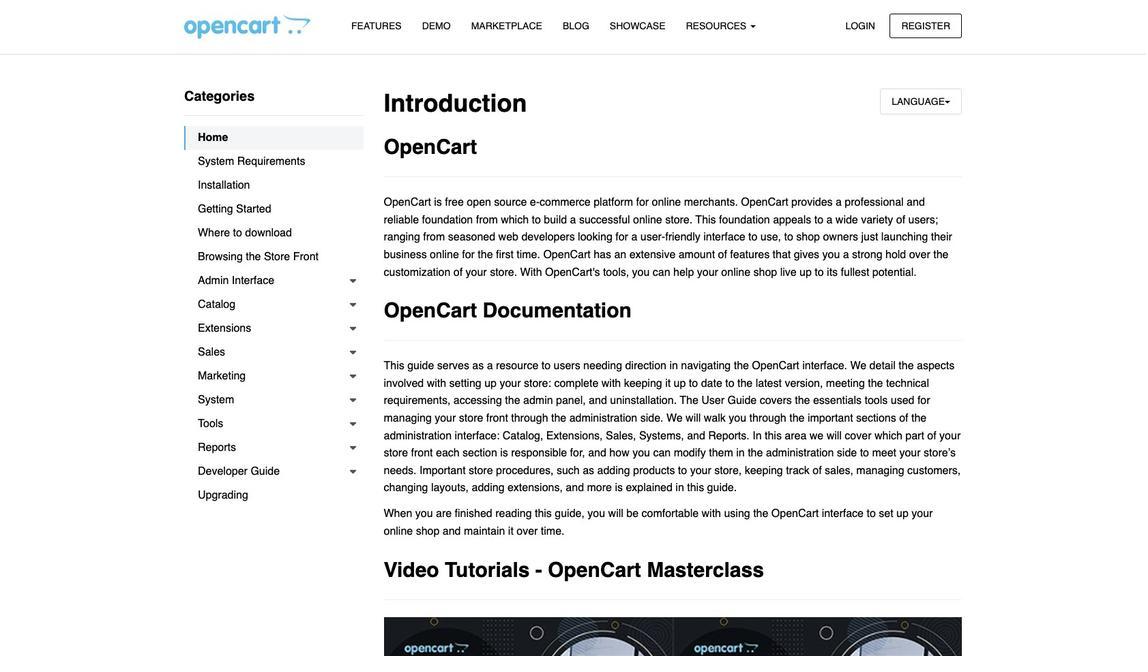Task type: describe. For each thing, give the bounding box(es) containing it.
systems,
[[639, 430, 684, 442]]

wide
[[836, 214, 858, 226]]

the left the latest
[[737, 378, 753, 390]]

showcase link
[[600, 14, 676, 38]]

demo
[[422, 20, 451, 31]]

shop inside when you are finished reading this guide, you will be comfortable with using the opencart interface to set up your online shop and maintain it over time.
[[416, 526, 440, 538]]

direction
[[625, 360, 666, 373]]

a up the wide
[[836, 197, 842, 209]]

friendly
[[665, 232, 700, 244]]

to down provides
[[814, 214, 823, 226]]

side
[[837, 448, 857, 460]]

the left admin
[[505, 395, 520, 408]]

1 through from the left
[[511, 413, 548, 425]]

time. inside opencart is free open source e-commerce platform for online merchants. opencart provides a professional and reliable foundation from which to build a successful online store. this foundation appeals to a wide variety of users; ranging from seasoned web developers looking for a user-friendly interface to use, to shop owners just launching their business online for the first time. opencart has an extensive amount of features that gives you a strong hold over the customization of your store. with opencart's tools, you can help your online shop live up to its fullest potential.
[[517, 249, 540, 261]]

needing
[[583, 360, 622, 373]]

latest
[[756, 378, 782, 390]]

ranging
[[384, 232, 420, 244]]

reading
[[495, 509, 532, 521]]

a down owners
[[843, 249, 849, 261]]

to right date
[[725, 378, 734, 390]]

tools link
[[184, 413, 363, 437]]

1 horizontal spatial keeping
[[745, 465, 783, 477]]

free
[[445, 197, 464, 209]]

strong
[[852, 249, 882, 261]]

uninstallation.
[[610, 395, 677, 408]]

source
[[494, 197, 527, 209]]

of down used
[[899, 413, 908, 425]]

tools
[[865, 395, 888, 408]]

0 vertical spatial we
[[850, 360, 867, 373]]

an
[[614, 249, 626, 261]]

to up the features
[[748, 232, 758, 244]]

0 horizontal spatial front
[[411, 448, 433, 460]]

interface inside when you are finished reading this guide, you will be comfortable with using the opencart interface to set up your online shop and maintain it over time.
[[822, 509, 864, 521]]

opencart up opencart's
[[543, 249, 591, 261]]

your inside when you are finished reading this guide, you will be comfortable with using the opencart interface to set up your online shop and maintain it over time.
[[912, 509, 933, 521]]

aspects
[[917, 360, 955, 373]]

users
[[554, 360, 580, 373]]

section
[[463, 448, 497, 460]]

marketplace link
[[461, 14, 553, 38]]

0 vertical spatial will
[[686, 413, 701, 425]]

version,
[[785, 378, 823, 390]]

finished
[[455, 509, 492, 521]]

are
[[436, 509, 452, 521]]

1 horizontal spatial this
[[687, 483, 704, 495]]

language button
[[880, 89, 962, 115]]

up inside when you are finished reading this guide, you will be comfortable with using the opencart interface to set up your online shop and maintain it over time.
[[896, 509, 909, 521]]

a inside this guide serves as a resource to users needing direction in navigating the opencart interface. we detail the aspects involved with setting up your store: complete with keeping it up to date to the latest version, meeting the technical requirements, accessing the admin panel, and uninstallation. the user guide covers the essentials tools used for managing your store front through the administration side. we will walk you through the important sections of the administration interface: catalog, extensions, sales, systems, and reports. in this area we will cover which part of your store front each section is responsible for, and how you can modify them in the administration side to meet your store's needs. important store procedures, such as adding products to your store, keeping track of sales, managing customers, changing layouts, adding extensions, and more is explained in this guide.
[[487, 360, 493, 373]]

track
[[786, 465, 810, 477]]

and inside opencart is free open source e-commerce platform for online merchants. opencart provides a professional and reliable foundation from which to build a successful online store. this foundation appeals to a wide variety of users; ranging from seasoned web developers looking for a user-friendly interface to use, to shop owners just launching their business online for the first time. opencart has an extensive amount of features that gives you a strong hold over the customization of your store. with opencart's tools, you can help your online shop live up to its fullest potential.
[[907, 197, 925, 209]]

the down their
[[933, 249, 949, 261]]

0 horizontal spatial adding
[[472, 483, 505, 495]]

reports link
[[184, 437, 363, 460]]

over inside when you are finished reading this guide, you will be comfortable with using the opencart interface to set up your online shop and maintain it over time.
[[517, 526, 538, 538]]

for up an at the right top
[[616, 232, 628, 244]]

admin
[[523, 395, 553, 408]]

has
[[594, 249, 611, 261]]

can inside opencart is free open source e-commerce platform for online merchants. opencart provides a professional and reliable foundation from which to build a successful online store. this foundation appeals to a wide variety of users; ranging from seasoned web developers looking for a user-friendly interface to use, to shop owners just launching their business online for the first time. opencart has an extensive amount of features that gives you a strong hold over the customization of your store. with opencart's tools, you can help your online shop live up to its fullest potential.
[[653, 266, 670, 279]]

1 vertical spatial is
[[500, 448, 508, 460]]

e-
[[530, 197, 540, 209]]

sales,
[[606, 430, 636, 442]]

live
[[780, 266, 797, 279]]

1 vertical spatial in
[[736, 448, 745, 460]]

up inside opencart is free open source e-commerce platform for online merchants. opencart provides a professional and reliable foundation from which to build a successful online store. this foundation appeals to a wide variety of users; ranging from seasoned web developers looking for a user-friendly interface to use, to shop owners just launching their business online for the first time. opencart has an extensive amount of features that gives you a strong hold over the customization of your store. with opencart's tools, you can help your online shop live up to its fullest potential.
[[800, 266, 812, 279]]

which inside this guide serves as a resource to users needing direction in navigating the opencart interface. we detail the aspects involved with setting up your store: complete with keeping it up to date to the latest version, meeting the technical requirements, accessing the admin panel, and uninstallation. the user guide covers the essentials tools used for managing your store front through the administration side. we will walk you through the important sections of the administration interface: catalog, extensions, sales, systems, and reports. in this area we will cover which part of your store front each section is responsible for, and how you can modify them in the administration side to meet your store's needs. important store procedures, such as adding products to your store, keeping track of sales, managing customers, changing layouts, adding extensions, and more is explained in this guide.
[[875, 430, 902, 442]]

you left are
[[415, 509, 433, 521]]

2 horizontal spatial is
[[615, 483, 623, 495]]

and inside when you are finished reading this guide, you will be comfortable with using the opencart interface to set up your online shop and maintain it over time.
[[443, 526, 461, 538]]

the down version,
[[795, 395, 810, 408]]

download
[[245, 227, 292, 239]]

2 horizontal spatial administration
[[766, 448, 834, 460]]

more
[[587, 483, 612, 495]]

blog
[[563, 20, 589, 31]]

can inside this guide serves as a resource to users needing direction in navigating the opencart interface. we detail the aspects involved with setting up your store: complete with keeping it up to date to the latest version, meeting the technical requirements, accessing the admin panel, and uninstallation. the user guide covers the essentials tools used for managing your store front through the administration side. we will walk you through the important sections of the administration interface: catalog, extensions, sales, systems, and reports. in this area we will cover which part of your store front each section is responsible for, and how you can modify them in the administration side to meet your store's needs. important store procedures, such as adding products to your store, keeping track of sales, managing customers, changing layouts, adding extensions, and more is explained in this guide.
[[653, 448, 671, 460]]

extensions
[[198, 323, 251, 335]]

0 vertical spatial in
[[670, 360, 678, 373]]

system for system requirements
[[198, 156, 234, 168]]

to down e-
[[532, 214, 541, 226]]

guide,
[[555, 509, 585, 521]]

requirements
[[237, 156, 305, 168]]

reports
[[198, 442, 236, 454]]

over inside opencart is free open source e-commerce platform for online merchants. opencart provides a professional and reliable foundation from which to build a successful online store. this foundation appeals to a wide variety of users; ranging from seasoned web developers looking for a user-friendly interface to use, to shop owners just launching their business online for the first time. opencart has an extensive amount of features that gives you a strong hold over the customization of your store. with opencart's tools, you can help your online shop live up to its fullest potential.
[[909, 249, 930, 261]]

responsible
[[511, 448, 567, 460]]

which inside opencart is free open source e-commerce platform for online merchants. opencart provides a professional and reliable foundation from which to build a successful online store. this foundation appeals to a wide variety of users; ranging from seasoned web developers looking for a user-friendly interface to use, to shop owners just launching their business online for the first time. opencart has an extensive amount of features that gives you a strong hold over the customization of your store. with opencart's tools, you can help your online shop live up to its fullest potential.
[[501, 214, 529, 226]]

of right part on the bottom right of the page
[[927, 430, 936, 442]]

them
[[709, 448, 733, 460]]

user
[[702, 395, 725, 408]]

the down in
[[748, 448, 763, 460]]

store,
[[714, 465, 742, 477]]

demo link
[[412, 14, 461, 38]]

of right "track"
[[813, 465, 822, 477]]

home
[[198, 132, 228, 144]]

first
[[496, 249, 514, 261]]

side.
[[640, 413, 663, 425]]

1 vertical spatial store
[[384, 448, 408, 460]]

to down modify
[[678, 465, 687, 477]]

marketplace
[[471, 20, 542, 31]]

0 horizontal spatial managing
[[384, 413, 432, 425]]

opencart - open source shopping cart solution image
[[184, 14, 310, 39]]

the left store at the top of the page
[[246, 251, 261, 263]]

essentials
[[813, 395, 862, 408]]

the left 'first'
[[478, 249, 493, 261]]

successful
[[579, 214, 630, 226]]

online inside when you are finished reading this guide, you will be comfortable with using the opencart interface to set up your online shop and maintain it over time.
[[384, 526, 413, 538]]

showcase
[[610, 20, 666, 31]]

up up accessing
[[484, 378, 497, 390]]

business
[[384, 249, 427, 261]]

your down modify
[[690, 465, 711, 477]]

owners
[[823, 232, 858, 244]]

to up store:
[[541, 360, 551, 373]]

masterclass
[[647, 558, 764, 582]]

your down resource
[[500, 378, 521, 390]]

time. inside when you are finished reading this guide, you will be comfortable with using the opencart interface to set up your online shop and maintain it over time.
[[541, 526, 565, 538]]

installation
[[198, 179, 250, 192]]

professional
[[845, 197, 904, 209]]

of up launching
[[896, 214, 905, 226]]

features link
[[341, 14, 412, 38]]

this inside this guide serves as a resource to users needing direction in navigating the opencart interface. we detail the aspects involved with setting up your store: complete with keeping it up to date to the latest version, meeting the technical requirements, accessing the admin panel, and uninstallation. the user guide covers the essentials tools used for managing your store front through the administration side. we will walk you through the important sections of the administration interface: catalog, extensions, sales, systems, and reports. in this area we will cover which part of your store front each section is responsible for, and how you can modify them in the administration side to meet your store's needs. important store procedures, such as adding products to your store, keeping track of sales, managing customers, changing layouts, adding extensions, and more is explained in this guide.
[[384, 360, 404, 373]]

hold
[[886, 249, 906, 261]]

explained
[[626, 483, 673, 495]]

1 vertical spatial guide
[[251, 466, 280, 478]]

seasoned
[[448, 232, 495, 244]]

the down panel, at the bottom of page
[[551, 413, 566, 425]]

meeting
[[826, 378, 865, 390]]

your down amount
[[697, 266, 718, 279]]

getting started link
[[184, 198, 363, 222]]

0 horizontal spatial we
[[666, 413, 683, 425]]

interface.
[[802, 360, 847, 373]]

and down such
[[566, 483, 584, 495]]

and right the for,
[[588, 448, 606, 460]]

blog link
[[553, 14, 600, 38]]

extensive
[[629, 249, 676, 261]]

home link
[[184, 126, 363, 150]]

features
[[730, 249, 770, 261]]

0 horizontal spatial from
[[423, 232, 445, 244]]

you up its
[[822, 249, 840, 261]]

requirements,
[[384, 395, 450, 408]]

that
[[773, 249, 791, 261]]

the up part on the bottom right of the page
[[911, 413, 927, 425]]

1 horizontal spatial managing
[[856, 465, 904, 477]]

1 vertical spatial store.
[[490, 266, 517, 279]]

setting
[[449, 378, 481, 390]]

use,
[[761, 232, 781, 244]]

to down appeals
[[784, 232, 793, 244]]

0 vertical spatial as
[[472, 360, 484, 373]]

serves
[[437, 360, 469, 373]]

the inside when you are finished reading this guide, you will be comfortable with using the opencart interface to set up your online shop and maintain it over time.
[[753, 509, 768, 521]]

appeals
[[773, 214, 811, 226]]

needs.
[[384, 465, 417, 477]]

developers
[[521, 232, 575, 244]]

opencart inside when you are finished reading this guide, you will be comfortable with using the opencart interface to set up your online shop and maintain it over time.
[[771, 509, 819, 521]]

to left its
[[815, 266, 824, 279]]

open
[[467, 197, 491, 209]]

important
[[808, 413, 853, 425]]

0 vertical spatial adding
[[597, 465, 630, 477]]

your down requirements,
[[435, 413, 456, 425]]

web
[[498, 232, 518, 244]]

tutorials
[[445, 558, 530, 582]]



Task type: vqa. For each thing, say whether or not it's contained in the screenshot.
section
yes



Task type: locate. For each thing, give the bounding box(es) containing it.
documentation
[[483, 299, 632, 323]]

0 vertical spatial store
[[459, 413, 483, 425]]

admin
[[198, 275, 229, 287]]

it inside this guide serves as a resource to users needing direction in navigating the opencart interface. we detail the aspects involved with setting up your store: complete with keeping it up to date to the latest version, meeting the technical requirements, accessing the admin panel, and uninstallation. the user guide covers the essentials tools used for managing your store front through the administration side. we will walk you through the important sections of the administration interface: catalog, extensions, sales, systems, and reports. in this area we will cover which part of your store front each section is responsible for, and how you can modify them in the administration side to meet your store's needs. important store procedures, such as adding products to your store, keeping track of sales, managing customers, changing layouts, adding extensions, and more is explained in this guide.
[[665, 378, 671, 390]]

login
[[846, 20, 875, 31]]

opencart down introduction
[[384, 135, 477, 159]]

it inside when you are finished reading this guide, you will be comfortable with using the opencart interface to set up your online shop and maintain it over time.
[[508, 526, 514, 538]]

your up the store's
[[939, 430, 961, 442]]

the
[[680, 395, 698, 408]]

to inside where to download link
[[233, 227, 242, 239]]

sales
[[198, 347, 225, 359]]

keeping left "track"
[[745, 465, 783, 477]]

its
[[827, 266, 838, 279]]

the right using
[[753, 509, 768, 521]]

1 horizontal spatial guide
[[728, 395, 757, 408]]

this
[[765, 430, 782, 442], [687, 483, 704, 495], [535, 509, 552, 521]]

will right we
[[827, 430, 842, 442]]

1 vertical spatial front
[[411, 448, 433, 460]]

tools,
[[603, 266, 629, 279]]

will inside when you are finished reading this guide, you will be comfortable with using the opencart interface to set up your online shop and maintain it over time.
[[608, 509, 623, 521]]

0 horizontal spatial is
[[434, 197, 442, 209]]

with inside when you are finished reading this guide, you will be comfortable with using the opencart interface to set up your online shop and maintain it over time.
[[702, 509, 721, 521]]

is right 'section'
[[500, 448, 508, 460]]

0 vertical spatial it
[[665, 378, 671, 390]]

technical
[[886, 378, 929, 390]]

browsing
[[198, 251, 243, 263]]

this inside opencart is free open source e-commerce platform for online merchants. opencart provides a professional and reliable foundation from which to build a successful online store. this foundation appeals to a wide variety of users; ranging from seasoned web developers looking for a user-friendly interface to use, to shop owners just launching their business online for the first time. opencart has an extensive amount of features that gives you a strong hold over the customization of your store. with opencart's tools, you can help your online shop live up to its fullest potential.
[[696, 214, 716, 226]]

front left each in the bottom left of the page
[[411, 448, 433, 460]]

time. down the guide,
[[541, 526, 565, 538]]

2 horizontal spatial will
[[827, 430, 842, 442]]

marketing
[[198, 370, 246, 383]]

to right the side
[[860, 448, 869, 460]]

is
[[434, 197, 442, 209], [500, 448, 508, 460], [615, 483, 623, 495]]

2 through from the left
[[749, 413, 786, 425]]

be
[[626, 509, 639, 521]]

as right such
[[583, 465, 594, 477]]

1 horizontal spatial interface
[[822, 509, 864, 521]]

categories
[[184, 89, 255, 104]]

shop down are
[[416, 526, 440, 538]]

adding down how
[[597, 465, 630, 477]]

users;
[[908, 214, 938, 226]]

catalog link
[[184, 293, 363, 317]]

administration up "track"
[[766, 448, 834, 460]]

1 horizontal spatial over
[[909, 249, 930, 261]]

to up the
[[689, 378, 698, 390]]

guide
[[728, 395, 757, 408], [251, 466, 280, 478]]

build
[[544, 214, 567, 226]]

online
[[652, 197, 681, 209], [633, 214, 662, 226], [430, 249, 459, 261], [721, 266, 750, 279], [384, 526, 413, 538]]

administration up the sales,
[[569, 413, 637, 425]]

0 vertical spatial shop
[[796, 232, 820, 244]]

0 vertical spatial this
[[765, 430, 782, 442]]

0 horizontal spatial administration
[[384, 430, 452, 442]]

1 horizontal spatial is
[[500, 448, 508, 460]]

keeping
[[624, 378, 662, 390], [745, 465, 783, 477]]

2 horizontal spatial with
[[702, 509, 721, 521]]

resources
[[686, 20, 749, 31]]

this inside when you are finished reading this guide, you will be comfortable with using the opencart interface to set up your online shop and maintain it over time.
[[535, 509, 552, 521]]

your down seasoned
[[466, 266, 487, 279]]

just
[[861, 232, 878, 244]]

1 vertical spatial time.
[[541, 526, 565, 538]]

we
[[810, 430, 824, 442]]

this left the guide,
[[535, 509, 552, 521]]

for inside this guide serves as a resource to users needing direction in navigating the opencart interface. we detail the aspects involved with setting up your store: complete with keeping it up to date to the latest version, meeting the technical requirements, accessing the admin panel, and uninstallation. the user guide covers the essentials tools used for managing your store front through the administration side. we will walk you through the important sections of the administration interface: catalog, extensions, sales, systems, and reports. in this area we will cover which part of your store front each section is responsible for, and how you can modify them in the administration side to meet your store's needs. important store procedures, such as adding products to your store, keeping track of sales, managing customers, changing layouts, adding extensions, and more is explained in this guide.
[[917, 395, 930, 408]]

through down covers
[[749, 413, 786, 425]]

1 vertical spatial can
[[653, 448, 671, 460]]

with
[[520, 266, 542, 279]]

adding
[[597, 465, 630, 477], [472, 483, 505, 495]]

this
[[696, 214, 716, 226], [384, 360, 404, 373]]

and up modify
[[687, 430, 705, 442]]

store up interface:
[[459, 413, 483, 425]]

1 foundation from the left
[[422, 214, 473, 226]]

the right navigating
[[734, 360, 749, 373]]

you down the more
[[588, 509, 605, 521]]

1 vertical spatial will
[[827, 430, 842, 442]]

0 horizontal spatial this
[[535, 509, 552, 521]]

0 horizontal spatial with
[[427, 378, 446, 390]]

0 horizontal spatial will
[[608, 509, 623, 521]]

important
[[420, 465, 466, 477]]

when you are finished reading this guide, you will be comfortable with using the opencart interface to set up your online shop and maintain it over time.
[[384, 509, 933, 538]]

1 vertical spatial as
[[583, 465, 594, 477]]

0 horizontal spatial over
[[517, 526, 538, 538]]

1 vertical spatial this
[[687, 483, 704, 495]]

1 vertical spatial this
[[384, 360, 404, 373]]

2 horizontal spatial this
[[765, 430, 782, 442]]

up right set
[[896, 509, 909, 521]]

features
[[351, 20, 402, 31]]

1 horizontal spatial it
[[665, 378, 671, 390]]

opencart up the latest
[[752, 360, 799, 373]]

1 horizontal spatial which
[[875, 430, 902, 442]]

1 horizontal spatial this
[[696, 214, 716, 226]]

from right ranging
[[423, 232, 445, 244]]

involved
[[384, 378, 424, 390]]

comfortable
[[642, 509, 699, 521]]

system inside "link"
[[198, 156, 234, 168]]

1 vertical spatial adding
[[472, 483, 505, 495]]

0 horizontal spatial shop
[[416, 526, 440, 538]]

detail
[[870, 360, 896, 373]]

0 vertical spatial front
[[486, 413, 508, 425]]

customers,
[[907, 465, 961, 477]]

video
[[384, 558, 439, 582]]

guide down reports link
[[251, 466, 280, 478]]

0 vertical spatial system
[[198, 156, 234, 168]]

up right live
[[800, 266, 812, 279]]

0 horizontal spatial keeping
[[624, 378, 662, 390]]

you up reports. at the right of the page
[[729, 413, 746, 425]]

the up "tools"
[[868, 378, 883, 390]]

resource
[[496, 360, 538, 373]]

managing down meet
[[856, 465, 904, 477]]

in
[[753, 430, 762, 442]]

a right build
[[570, 214, 576, 226]]

will left be
[[608, 509, 623, 521]]

foundation
[[422, 214, 473, 226], [719, 214, 770, 226]]

0 vertical spatial from
[[476, 214, 498, 226]]

0 horizontal spatial time.
[[517, 249, 540, 261]]

which down source
[[501, 214, 529, 226]]

which
[[501, 214, 529, 226], [875, 430, 902, 442]]

amount
[[679, 249, 715, 261]]

foundation up use,
[[719, 214, 770, 226]]

browsing the store front
[[198, 251, 319, 263]]

you down extensive
[[632, 266, 650, 279]]

1 vertical spatial keeping
[[745, 465, 783, 477]]

1 vertical spatial shop
[[754, 266, 777, 279]]

in right direction
[[670, 360, 678, 373]]

0 horizontal spatial foundation
[[422, 214, 473, 226]]

administration up each in the bottom left of the page
[[384, 430, 452, 442]]

0 horizontal spatial interface
[[704, 232, 745, 244]]

meet
[[872, 448, 896, 460]]

opencart inside this guide serves as a resource to users needing direction in navigating the opencart interface. we detail the aspects involved with setting up your store: complete with keeping it up to date to the latest version, meeting the technical requirements, accessing the admin panel, and uninstallation. the user guide covers the essentials tools used for managing your store front through the administration side. we will walk you through the important sections of the administration interface: catalog, extensions, sales, systems, and reports. in this area we will cover which part of your store front each section is responsible for, and how you can modify them in the administration side to meet your store's needs. important store procedures, such as adding products to your store, keeping track of sales, managing customers, changing layouts, adding extensions, and more is explained in this guide.
[[752, 360, 799, 373]]

you up products on the bottom right
[[633, 448, 650, 460]]

1 vertical spatial system
[[198, 394, 234, 407]]

to right where
[[233, 227, 242, 239]]

introduction
[[384, 89, 527, 117]]

and down are
[[443, 526, 461, 538]]

for right used
[[917, 395, 930, 408]]

this down merchants.
[[696, 214, 716, 226]]

up up the
[[674, 378, 686, 390]]

2 foundation from the left
[[719, 214, 770, 226]]

system requirements link
[[184, 150, 363, 174]]

system for system
[[198, 394, 234, 407]]

will down the
[[686, 413, 701, 425]]

your down part on the bottom right of the page
[[899, 448, 921, 460]]

managing down requirements,
[[384, 413, 432, 425]]

such
[[557, 465, 580, 477]]

0 vertical spatial time.
[[517, 249, 540, 261]]

opencart right '-' at left
[[548, 558, 641, 582]]

guide right user
[[728, 395, 757, 408]]

which up meet
[[875, 430, 902, 442]]

0 vertical spatial guide
[[728, 395, 757, 408]]

1 vertical spatial we
[[666, 413, 683, 425]]

1 vertical spatial over
[[517, 526, 538, 538]]

with
[[427, 378, 446, 390], [602, 378, 621, 390], [702, 509, 721, 521]]

front down accessing
[[486, 413, 508, 425]]

date
[[701, 378, 722, 390]]

this left guide.
[[687, 483, 704, 495]]

system up tools
[[198, 394, 234, 407]]

interface inside opencart is free open source e-commerce platform for online merchants. opencart provides a professional and reliable foundation from which to build a successful online store. this foundation appeals to a wide variety of users; ranging from seasoned web developers looking for a user-friendly interface to use, to shop owners just launching their business online for the first time. opencart has an extensive amount of features that gives you a strong hold over the customization of your store. with opencart's tools, you can help your online shop live up to its fullest potential.
[[704, 232, 745, 244]]

opencart up reliable
[[384, 197, 431, 209]]

video tutorials - opencart masterclass
[[384, 558, 764, 582]]

2 vertical spatial shop
[[416, 526, 440, 538]]

0 horizontal spatial through
[[511, 413, 548, 425]]

a left the wide
[[826, 214, 833, 226]]

1 horizontal spatial with
[[602, 378, 621, 390]]

1 horizontal spatial store.
[[665, 214, 693, 226]]

0 vertical spatial administration
[[569, 413, 637, 425]]

1 horizontal spatial adding
[[597, 465, 630, 477]]

for
[[636, 197, 649, 209], [616, 232, 628, 244], [462, 249, 475, 261], [917, 395, 930, 408]]

1 horizontal spatial we
[[850, 360, 867, 373]]

2 vertical spatial in
[[676, 483, 684, 495]]

foundation down free
[[422, 214, 473, 226]]

interface up the features
[[704, 232, 745, 244]]

over down reading
[[517, 526, 538, 538]]

the up area
[[789, 413, 805, 425]]

0 vertical spatial can
[[653, 266, 670, 279]]

a left user-
[[631, 232, 637, 244]]

when
[[384, 509, 412, 521]]

potential.
[[872, 266, 917, 279]]

0 horizontal spatial store.
[[490, 266, 517, 279]]

in right the them
[[736, 448, 745, 460]]

2 horizontal spatial shop
[[796, 232, 820, 244]]

we up systems,
[[666, 413, 683, 425]]

commerce
[[540, 197, 591, 209]]

developer
[[198, 466, 248, 478]]

store.
[[665, 214, 693, 226], [490, 266, 517, 279]]

-
[[535, 558, 542, 582]]

0 horizontal spatial as
[[472, 360, 484, 373]]

1 vertical spatial from
[[423, 232, 445, 244]]

for,
[[570, 448, 585, 460]]

1 system from the top
[[198, 156, 234, 168]]

as
[[472, 360, 484, 373], [583, 465, 594, 477]]

help
[[673, 266, 694, 279]]

1 horizontal spatial time.
[[541, 526, 565, 538]]

system inside 'link'
[[198, 394, 234, 407]]

products
[[633, 465, 675, 477]]

0 vertical spatial this
[[696, 214, 716, 226]]

1 horizontal spatial from
[[476, 214, 498, 226]]

1 horizontal spatial through
[[749, 413, 786, 425]]

store. down 'first'
[[490, 266, 517, 279]]

1 horizontal spatial front
[[486, 413, 508, 425]]

store up needs.
[[384, 448, 408, 460]]

can
[[653, 266, 670, 279], [653, 448, 671, 460]]

0 vertical spatial interface
[[704, 232, 745, 244]]

1 horizontal spatial will
[[686, 413, 701, 425]]

the
[[478, 249, 493, 261], [933, 249, 949, 261], [246, 251, 261, 263], [734, 360, 749, 373], [899, 360, 914, 373], [737, 378, 753, 390], [868, 378, 883, 390], [505, 395, 520, 408], [795, 395, 810, 408], [551, 413, 566, 425], [789, 413, 805, 425], [911, 413, 927, 425], [748, 448, 763, 460], [753, 509, 768, 521]]

for down seasoned
[[462, 249, 475, 261]]

store down 'section'
[[469, 465, 493, 477]]

sales,
[[825, 465, 853, 477]]

login link
[[834, 13, 887, 38]]

time. up with
[[517, 249, 540, 261]]

guide.
[[707, 483, 737, 495]]

to
[[532, 214, 541, 226], [814, 214, 823, 226], [233, 227, 242, 239], [748, 232, 758, 244], [784, 232, 793, 244], [815, 266, 824, 279], [541, 360, 551, 373], [689, 378, 698, 390], [725, 378, 734, 390], [860, 448, 869, 460], [678, 465, 687, 477], [867, 509, 876, 521]]

2 vertical spatial this
[[535, 509, 552, 521]]

1 vertical spatial it
[[508, 526, 514, 538]]

2 vertical spatial is
[[615, 483, 623, 495]]

variety
[[861, 214, 893, 226]]

0 horizontal spatial it
[[508, 526, 514, 538]]

1 horizontal spatial as
[[583, 465, 594, 477]]

this right in
[[765, 430, 782, 442]]

modify
[[674, 448, 706, 460]]

through up catalog,
[[511, 413, 548, 425]]

navigating
[[681, 360, 731, 373]]

over down launching
[[909, 249, 930, 261]]

1 vertical spatial which
[[875, 430, 902, 442]]

developer guide
[[198, 466, 280, 478]]

0 vertical spatial managing
[[384, 413, 432, 425]]

1 horizontal spatial foundation
[[719, 214, 770, 226]]

we
[[850, 360, 867, 373], [666, 413, 683, 425]]

0 vertical spatial which
[[501, 214, 529, 226]]

the up technical
[[899, 360, 914, 373]]

it
[[665, 378, 671, 390], [508, 526, 514, 538]]

opencart up appeals
[[741, 197, 788, 209]]

store
[[264, 251, 290, 263]]

changing
[[384, 483, 428, 495]]

with left using
[[702, 509, 721, 521]]

can down extensive
[[653, 266, 670, 279]]

of right amount
[[718, 249, 727, 261]]

of down seasoned
[[454, 266, 463, 279]]

0 vertical spatial store.
[[665, 214, 693, 226]]

0 vertical spatial over
[[909, 249, 930, 261]]

for right the platform
[[636, 197, 649, 209]]

1 horizontal spatial administration
[[569, 413, 637, 425]]

guide inside this guide serves as a resource to users needing direction in navigating the opencart interface. we detail the aspects involved with setting up your store: complete with keeping it up to date to the latest version, meeting the technical requirements, accessing the admin panel, and uninstallation. the user guide covers the essentials tools used for managing your store front through the administration side. we will walk you through the important sections of the administration interface: catalog, extensions, sales, systems, and reports. in this area we will cover which part of your store front each section is responsible for, and how you can modify them in the administration side to meet your store's needs. important store procedures, such as adding products to your store, keeping track of sales, managing customers, changing layouts, adding extensions, and more is explained in this guide.
[[728, 395, 757, 408]]

opencart down customization
[[384, 299, 477, 323]]

admin interface link
[[184, 269, 363, 293]]

0 horizontal spatial which
[[501, 214, 529, 226]]

with down the needing
[[602, 378, 621, 390]]

sales link
[[184, 341, 363, 365]]

0 horizontal spatial this
[[384, 360, 404, 373]]

2 system from the top
[[198, 394, 234, 407]]

a left resource
[[487, 360, 493, 373]]

1 vertical spatial administration
[[384, 430, 452, 442]]

resources link
[[676, 14, 766, 38]]

0 vertical spatial keeping
[[624, 378, 662, 390]]

catalog,
[[503, 430, 543, 442]]

to inside when you are finished reading this guide, you will be comfortable with using the opencart interface to set up your online shop and maintain it over time.
[[867, 509, 876, 521]]

1 vertical spatial managing
[[856, 465, 904, 477]]

opencart down "track"
[[771, 509, 819, 521]]

keeping up uninstallation.
[[624, 378, 662, 390]]

is inside opencart is free open source e-commerce platform for online merchants. opencart provides a professional and reliable foundation from which to build a successful online store. this foundation appeals to a wide variety of users; ranging from seasoned web developers looking for a user-friendly interface to use, to shop owners just launching their business online for the first time. opencart has an extensive amount of features that gives you a strong hold over the customization of your store. with opencart's tools, you can help your online shop live up to its fullest potential.
[[434, 197, 442, 209]]

opencart is free open source e-commerce platform for online merchants. opencart provides a professional and reliable foundation from which to build a successful online store. this foundation appeals to a wide variety of users; ranging from seasoned web developers looking for a user-friendly interface to use, to shop owners just launching their business online for the first time. opencart has an extensive amount of features that gives you a strong hold over the customization of your store. with opencart's tools, you can help your online shop live up to its fullest potential.
[[384, 197, 952, 279]]

2 vertical spatial store
[[469, 465, 493, 477]]

1 horizontal spatial shop
[[754, 266, 777, 279]]

gives
[[794, 249, 819, 261]]

and right panel, at the bottom of page
[[589, 395, 607, 408]]

is left free
[[434, 197, 442, 209]]

your
[[466, 266, 487, 279], [697, 266, 718, 279], [500, 378, 521, 390], [435, 413, 456, 425], [939, 430, 961, 442], [899, 448, 921, 460], [690, 465, 711, 477], [912, 509, 933, 521]]

store:
[[524, 378, 551, 390]]

set
[[879, 509, 893, 521]]

0 horizontal spatial guide
[[251, 466, 280, 478]]

where to download
[[198, 227, 292, 239]]

in up comfortable
[[676, 483, 684, 495]]



